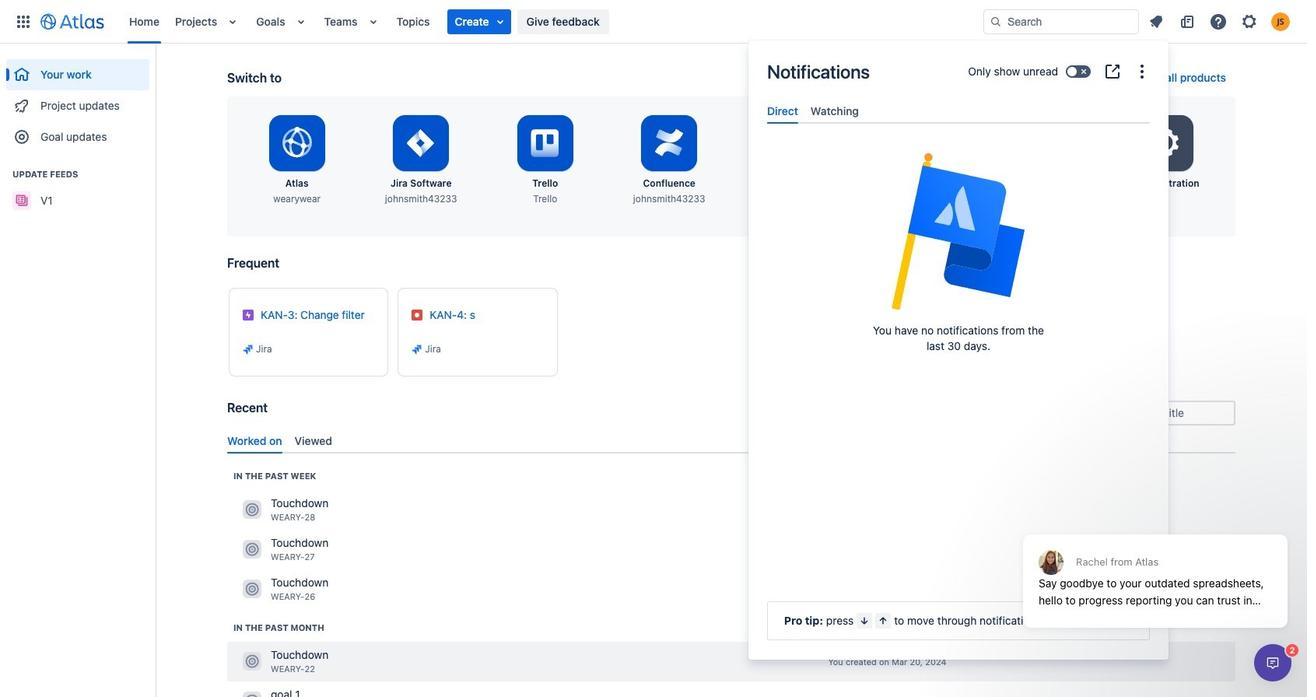Task type: describe. For each thing, give the bounding box(es) containing it.
0 horizontal spatial list
[[121, 0, 984, 43]]

top element
[[9, 0, 984, 43]]

1 vertical spatial tab list
[[221, 428, 1242, 454]]

1 horizontal spatial list
[[1142, 9, 1298, 34]]

search image
[[1103, 406, 1116, 419]]

arrow down image
[[859, 615, 871, 627]]

switch to... image
[[14, 12, 33, 31]]

settings image
[[1240, 12, 1259, 31]]

2 vertical spatial heading
[[233, 622, 324, 634]]

account image
[[1272, 12, 1290, 31]]

2 townsquare image from the top
[[243, 652, 261, 671]]

Filter by title field
[[1099, 402, 1234, 424]]

help image
[[1209, 12, 1228, 31]]

1 townsquare image from the top
[[243, 501, 261, 519]]

more image
[[1133, 62, 1152, 81]]

1 vertical spatial heading
[[233, 470, 316, 482]]



Task type: vqa. For each thing, say whether or not it's contained in the screenshot.
:dart: image
no



Task type: locate. For each thing, give the bounding box(es) containing it.
townsquare image for heading to the bottom
[[243, 692, 261, 697]]

settings image
[[1147, 125, 1185, 162]]

Search field
[[984, 9, 1139, 34]]

group
[[6, 44, 149, 157], [6, 153, 149, 221]]

2 vertical spatial townsquare image
[[243, 692, 261, 697]]

tab list
[[761, 98, 1156, 124], [221, 428, 1242, 454]]

1 vertical spatial townsquare image
[[243, 652, 261, 671]]

open notifications in a new tab image
[[1103, 62, 1122, 81]]

tab panel
[[761, 124, 1156, 138]]

0 vertical spatial townsquare image
[[243, 580, 261, 599]]

arrow up image
[[877, 615, 890, 627]]

0 vertical spatial heading
[[6, 168, 149, 181]]

2 townsquare image from the top
[[243, 540, 261, 559]]

list item inside top element
[[447, 9, 511, 34]]

townsquare image for middle heading
[[243, 540, 261, 559]]

heading
[[6, 168, 149, 181], [233, 470, 316, 482], [233, 622, 324, 634]]

1 vertical spatial townsquare image
[[243, 540, 261, 559]]

townsquare image
[[243, 580, 261, 599], [243, 652, 261, 671]]

jira image
[[411, 343, 424, 356]]

1 townsquare image from the top
[[243, 580, 261, 599]]

townsquare image
[[243, 501, 261, 519], [243, 540, 261, 559], [243, 692, 261, 697]]

search image
[[990, 15, 1002, 28]]

banner
[[0, 0, 1307, 44]]

dialog
[[749, 40, 1169, 660], [1016, 496, 1296, 640], [1254, 644, 1292, 682]]

2 group from the top
[[6, 153, 149, 221]]

3 townsquare image from the top
[[243, 692, 261, 697]]

jira image
[[242, 343, 254, 356], [242, 343, 254, 356], [411, 343, 424, 356]]

notifications image
[[1147, 12, 1166, 31]]

1 group from the top
[[6, 44, 149, 157]]

list
[[121, 0, 984, 43], [1142, 9, 1298, 34]]

list item
[[447, 9, 511, 34]]

0 vertical spatial townsquare image
[[243, 501, 261, 519]]

None search field
[[984, 9, 1139, 34]]

0 vertical spatial tab list
[[761, 98, 1156, 124]]



